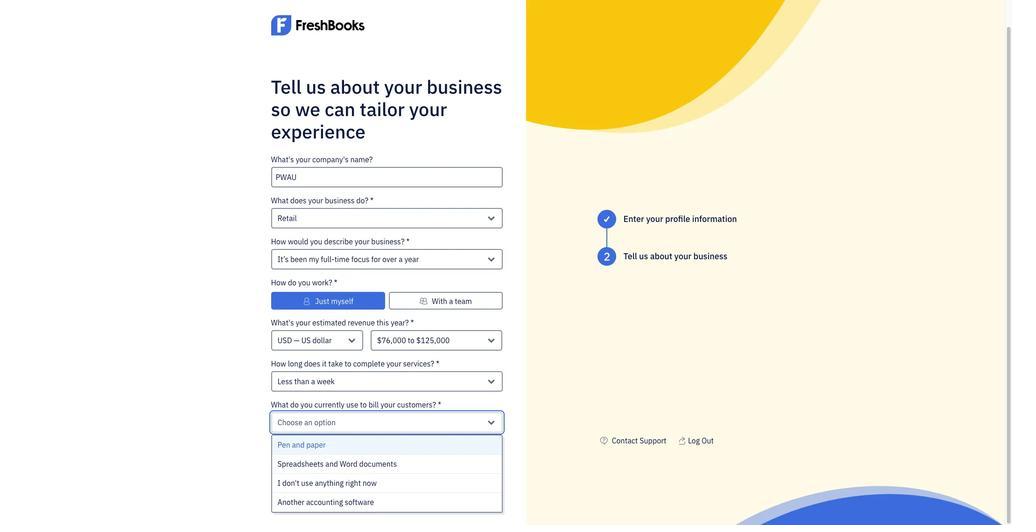 Task type: locate. For each thing, give the bounding box(es) containing it.
1 vertical spatial does
[[304, 359, 320, 369]]

1 what from the top
[[271, 196, 289, 205]]

how would you describe your business? *
[[271, 237, 410, 246]]

1 vertical spatial to
[[345, 359, 351, 369]]

1 or from the left
[[310, 460, 317, 469]]

what's up the usd
[[271, 318, 294, 328]]

1 vertical spatial tell
[[623, 251, 637, 262]]

1 horizontal spatial use
[[346, 400, 358, 410]]

0 vertical spatial to
[[408, 336, 415, 345]]

1 how from the top
[[271, 237, 286, 246]]

what up the choose
[[271, 400, 289, 410]]

1 horizontal spatial us
[[639, 251, 648, 262]]

business inside tell us about your business so we can tailor your experience
[[427, 75, 502, 99]]

spreadsheets
[[278, 460, 324, 469]]

can
[[325, 97, 355, 121]]

what's your company's name?
[[271, 155, 373, 164]]

about for tell us about your business
[[650, 251, 672, 262]]

0 horizontal spatial business
[[325, 196, 355, 205]]

contact
[[612, 437, 638, 446]]

year?
[[391, 318, 409, 328]]

1 vertical spatial about
[[650, 251, 672, 262]]

about for tell us about your business so we can tailor your experience
[[330, 75, 380, 99]]

you for work?
[[298, 278, 310, 287]]

to for bill
[[360, 400, 367, 410]]

1 horizontal spatial and
[[325, 460, 338, 469]]

0 vertical spatial business
[[427, 75, 502, 99]]

about
[[330, 75, 380, 99], [650, 251, 672, 262]]

dollar
[[312, 336, 332, 345]]

2 vertical spatial and
[[459, 494, 472, 503]]

services?
[[403, 359, 434, 369]]

log
[[688, 437, 700, 446]]

0 horizontal spatial and
[[292, 440, 305, 450]]

customized up spreadsheets
[[288, 441, 326, 451]]

to for complete
[[345, 359, 351, 369]]

year
[[404, 255, 419, 264]]

and right save
[[459, 494, 472, 503]]

1 horizontal spatial business
[[427, 75, 502, 99]]

you
[[310, 237, 322, 246], [298, 278, 310, 287], [301, 400, 313, 410]]

spreadsheets and word documents option
[[272, 455, 502, 474]]

just
[[315, 297, 329, 306]]

you left work?
[[298, 278, 310, 287]]

Less than a week field
[[271, 371, 503, 392]]

1 vertical spatial customers?
[[391, 441, 430, 451]]

what's your estimated revenue this year? *
[[271, 318, 414, 328]]

2 what from the top
[[271, 400, 289, 410]]

customers?
[[397, 400, 436, 410], [391, 441, 430, 451]]

2 vertical spatial you
[[301, 400, 313, 410]]

2 horizontal spatial a
[[449, 297, 453, 306]]

1 what's from the top
[[271, 155, 294, 164]]

1 vertical spatial what's
[[271, 318, 294, 328]]

how up it's
[[271, 237, 286, 246]]

Currency field
[[271, 330, 363, 351]]

to
[[408, 336, 415, 345], [345, 359, 351, 369], [360, 400, 367, 410]]

does left the it
[[304, 359, 320, 369]]

0 vertical spatial tell
[[271, 75, 301, 99]]

0 vertical spatial a
[[399, 255, 403, 264]]

0 horizontal spatial customized
[[288, 441, 326, 451]]

about inside tell us about your business so we can tailor your experience
[[330, 75, 380, 99]]

business?
[[371, 237, 405, 246]]

customized up save and finish
[[446, 460, 485, 469]]

us right so
[[306, 75, 326, 99]]

to right $76,000
[[408, 336, 415, 345]]

and inside 'option'
[[325, 460, 338, 469]]

word
[[340, 460, 358, 469]]

revenue
[[348, 318, 375, 328]]

1 horizontal spatial a
[[399, 255, 403, 264]]

list box
[[272, 436, 502, 512]]

use left bill
[[346, 400, 358, 410]]

0 horizontal spatial about
[[330, 75, 380, 99]]

and inside option
[[292, 440, 305, 450]]

what's down the experience
[[271, 155, 294, 164]]

1 vertical spatial you
[[298, 278, 310, 287]]

and right pen
[[292, 440, 305, 450]]

0 vertical spatial what's
[[271, 155, 294, 164]]

us
[[306, 75, 326, 99], [639, 251, 648, 262]]

us down enter
[[639, 251, 648, 262]]

0 vertical spatial do
[[288, 278, 296, 287]]

0 vertical spatial does
[[290, 196, 307, 205]]

0 vertical spatial and
[[292, 440, 305, 450]]

spreadsheets and word documents
[[278, 460, 397, 469]]

a
[[399, 255, 403, 264], [449, 297, 453, 306], [311, 377, 315, 386]]

2 horizontal spatial business
[[693, 251, 727, 262]]

back
[[404, 493, 422, 504]]

tell for tell us about your business
[[623, 251, 637, 262]]

Retail field
[[271, 208, 503, 229]]

this
[[377, 318, 389, 328]]

1 vertical spatial and
[[325, 460, 338, 469]]

0 vertical spatial us
[[306, 75, 326, 99]]

you up my
[[310, 237, 322, 246]]

1 horizontal spatial tell
[[623, 251, 637, 262]]

how customized is your offering for customers?
[[271, 441, 430, 451]]

and inside 'button'
[[459, 494, 472, 503]]

estimated
[[312, 318, 346, 328]]

None text field
[[271, 167, 503, 188]]

business
[[427, 75, 502, 99], [325, 196, 355, 205], [693, 251, 727, 262]]

2 horizontal spatial to
[[408, 336, 415, 345]]

how for how long does it take to complete your services?
[[271, 359, 286, 369]]

business for tell us about your business so we can tailor your experience
[[427, 75, 502, 99]]

log out button
[[678, 436, 714, 447]]

do
[[288, 278, 296, 287], [290, 400, 299, 410]]

tell inside tell us about your business so we can tailor your experience
[[271, 75, 301, 99]]

does up retail at the left
[[290, 196, 307, 205]]

1 vertical spatial business
[[325, 196, 355, 205]]

offering
[[352, 441, 378, 451]]

2 vertical spatial to
[[360, 400, 367, 410]]

or right different
[[438, 460, 444, 469]]

less
[[278, 377, 293, 386]]

just myself
[[315, 297, 353, 306]]

how
[[271, 237, 286, 246], [271, 278, 286, 287], [271, 359, 286, 369], [271, 441, 286, 451]]

1 vertical spatial for
[[380, 441, 389, 451]]

2 what's from the top
[[271, 318, 294, 328]]

tell us about your business
[[623, 251, 727, 262]]

0 vertical spatial for
[[371, 255, 381, 264]]

us for tell us about your business so we can tailor your experience
[[306, 75, 326, 99]]

0 vertical spatial about
[[330, 75, 380, 99]]

0 horizontal spatial or
[[310, 460, 317, 469]]

currently
[[314, 400, 345, 410]]

your
[[384, 75, 422, 99], [409, 97, 447, 121], [296, 155, 311, 164], [308, 196, 323, 205], [646, 214, 663, 225], [355, 237, 370, 246], [674, 251, 691, 262], [296, 318, 311, 328], [386, 359, 401, 369], [381, 400, 395, 410], [336, 441, 350, 451]]

for up spreadsheets and word documents 'option'
[[380, 441, 389, 451]]

and
[[292, 440, 305, 450], [325, 460, 338, 469], [459, 494, 472, 503]]

customized
[[288, 441, 326, 451], [446, 460, 485, 469]]

0 horizontal spatial to
[[345, 359, 351, 369]]

how left long
[[271, 359, 286, 369]]

contact support link
[[612, 437, 666, 446]]

for
[[371, 255, 381, 264], [380, 441, 389, 451]]

1 vertical spatial what
[[271, 400, 289, 410]]

0 horizontal spatial us
[[306, 75, 326, 99]]

myself
[[331, 297, 353, 306]]

how down it's
[[271, 278, 286, 287]]

2 vertical spatial business
[[693, 251, 727, 262]]

do for how
[[288, 278, 296, 287]]

0 vertical spatial you
[[310, 237, 322, 246]]

1 vertical spatial customized
[[446, 460, 485, 469]]

2 horizontal spatial and
[[459, 494, 472, 503]]

work?
[[312, 278, 332, 287]]

for left over
[[371, 255, 381, 264]]

0 vertical spatial customers?
[[397, 400, 436, 410]]

us inside tell us about your business so we can tailor your experience
[[306, 75, 326, 99]]

1 horizontal spatial about
[[650, 251, 672, 262]]

save and finish
[[440, 494, 494, 503]]

0 horizontal spatial tell
[[271, 75, 301, 99]]

tell us about your business so we can tailor your experience
[[271, 75, 502, 144]]

and left word
[[325, 460, 338, 469]]

2 or from the left
[[438, 460, 444, 469]]

1 vertical spatial use
[[301, 479, 313, 488]]

experience
[[271, 119, 366, 144]]

1 vertical spatial do
[[290, 400, 299, 410]]

0 vertical spatial what
[[271, 196, 289, 205]]

software
[[345, 498, 374, 507]]

1 horizontal spatial to
[[360, 400, 367, 410]]

what's for what's your estimated revenue this year? *
[[271, 318, 294, 328]]

1 horizontal spatial or
[[438, 460, 444, 469]]

a left year
[[399, 255, 403, 264]]

3 how from the top
[[271, 359, 286, 369]]

my
[[309, 255, 319, 264]]

to left bill
[[360, 400, 367, 410]]

or
[[310, 460, 317, 469], [438, 460, 444, 469]]

what's for what's your company's name?
[[271, 155, 294, 164]]

what's
[[271, 155, 294, 164], [271, 318, 294, 328]]

tell
[[271, 75, 301, 99], [623, 251, 637, 262]]

what up retail at the left
[[271, 196, 289, 205]]

do down been on the left of the page
[[288, 278, 296, 287]]

full-
[[321, 255, 334, 264]]

different or customized
[[406, 460, 485, 469]]

what does your business do? *
[[271, 196, 374, 205]]

is
[[328, 441, 334, 451]]

how down the choose
[[271, 441, 286, 451]]

don't
[[282, 479, 299, 488]]

0 vertical spatial customized
[[288, 441, 326, 451]]

2 how from the top
[[271, 278, 286, 287]]

contact support
[[612, 437, 666, 446]]

support image
[[598, 436, 610, 447]]

another
[[278, 498, 304, 507]]

or left less
[[310, 460, 317, 469]]

use right don't
[[301, 479, 313, 488]]

you up choose an option
[[301, 400, 313, 410]]

customers? up choose an option field
[[397, 400, 436, 410]]

to right take
[[345, 359, 351, 369]]

0 horizontal spatial a
[[311, 377, 315, 386]]

another accounting software option
[[272, 493, 502, 512]]

a right than
[[311, 377, 315, 386]]

do up the choose
[[290, 400, 299, 410]]

0 horizontal spatial use
[[301, 479, 313, 488]]

does
[[290, 196, 307, 205], [304, 359, 320, 369]]

a right with on the left of the page
[[449, 297, 453, 306]]

customers? up different
[[391, 441, 430, 451]]

1 vertical spatial us
[[639, 251, 648, 262]]

$76,000 to $125,000 field
[[371, 330, 503, 351]]

with a team
[[432, 297, 472, 306]]



Task type: vqa. For each thing, say whether or not it's contained in the screenshot.
about
yes



Task type: describe. For each thing, give the bounding box(es) containing it.
it's been my full-time focus for over a year
[[278, 255, 419, 264]]

another accounting software
[[278, 498, 374, 507]]

$76,000
[[377, 336, 406, 345]]

so
[[271, 97, 291, 121]]

documents
[[359, 460, 397, 469]]

you for describe
[[310, 237, 322, 246]]

i don't use anything right now
[[278, 479, 377, 488]]

do?
[[356, 196, 368, 205]]

anything
[[315, 479, 344, 488]]

do for what
[[290, 400, 299, 410]]

you for currently
[[301, 400, 313, 410]]

out
[[702, 437, 714, 446]]

tailor
[[360, 97, 405, 121]]

more
[[291, 460, 308, 469]]

save and finish button
[[432, 488, 503, 509]]

enter your profile information
[[623, 214, 737, 225]]

than
[[294, 377, 309, 386]]

complete
[[353, 359, 385, 369]]

2 vertical spatial a
[[311, 377, 315, 386]]

list box containing pen and paper
[[272, 436, 502, 512]]

and for word
[[325, 460, 338, 469]]

1 horizontal spatial customized
[[446, 460, 485, 469]]

how do you work? *
[[271, 278, 337, 287]]

It's been my full-time focus for over a year field
[[271, 249, 503, 270]]

—
[[294, 336, 300, 345]]

business for tell us about your business
[[693, 251, 727, 262]]

1 vertical spatial a
[[449, 297, 453, 306]]

company's
[[312, 155, 349, 164]]

different
[[406, 460, 436, 469]]

over
[[382, 255, 397, 264]]

us
[[301, 336, 311, 345]]

and for paper
[[292, 440, 305, 450]]

an
[[304, 418, 313, 427]]

right
[[345, 479, 361, 488]]

how for how would you describe your business?
[[271, 237, 286, 246]]

we
[[295, 97, 320, 121]]

what do you currently use to bill your customers? *
[[271, 400, 441, 410]]

describe
[[324, 237, 353, 246]]

it
[[322, 359, 327, 369]]

logout image
[[678, 436, 686, 447]]

with
[[432, 297, 447, 306]]

what for what does your business do? *
[[271, 196, 289, 205]]

usd — us dollar
[[278, 336, 332, 345]]

usd
[[278, 336, 292, 345]]

back button
[[396, 489, 430, 508]]

what for what do you currently use to bill your customers? *
[[271, 400, 289, 410]]

save
[[440, 494, 457, 503]]

0 vertical spatial use
[[346, 400, 358, 410]]

support
[[640, 437, 666, 446]]

pen and paper option
[[272, 436, 502, 455]]

paper
[[306, 440, 326, 450]]

us for tell us about your business
[[639, 251, 648, 262]]

less
[[319, 460, 332, 469]]

or for different
[[438, 460, 444, 469]]

user image
[[302, 296, 311, 307]]

i don't use anything right now option
[[272, 474, 502, 493]]

i
[[278, 479, 281, 488]]

for inside field
[[371, 255, 381, 264]]

it's
[[278, 255, 289, 264]]

profile
[[665, 214, 690, 225]]

to inside "field"
[[408, 336, 415, 345]]

how for how do you work?
[[271, 278, 286, 287]]

retail
[[278, 214, 297, 223]]

more or less the same
[[291, 460, 365, 469]]

pen
[[278, 440, 290, 450]]

focus
[[351, 255, 370, 264]]

or for more
[[310, 460, 317, 469]]

Choose an option field
[[271, 412, 503, 433]]

$76,000 to $125,000
[[377, 336, 450, 345]]

bill
[[369, 400, 379, 410]]

now
[[363, 479, 377, 488]]

the
[[334, 460, 345, 469]]

$125,000
[[416, 336, 450, 345]]

long
[[288, 359, 302, 369]]

enter
[[623, 214, 644, 225]]

time
[[334, 255, 350, 264]]

and for finish
[[459, 494, 472, 503]]

freshbooks logo image
[[271, 1, 364, 49]]

tell for tell us about your business so we can tailor your experience
[[271, 75, 301, 99]]

accounting
[[306, 498, 343, 507]]

4 how from the top
[[271, 441, 286, 451]]

team
[[455, 297, 472, 306]]

been
[[290, 255, 307, 264]]

take
[[328, 359, 343, 369]]

users image
[[419, 296, 428, 307]]

name?
[[350, 155, 373, 164]]

how long does it take to complete your services? *
[[271, 359, 439, 369]]

information
[[692, 214, 737, 225]]

finish
[[473, 494, 494, 503]]

pen and paper
[[278, 440, 326, 450]]

choose
[[278, 418, 303, 427]]

option
[[314, 418, 336, 427]]

less than a week
[[278, 377, 335, 386]]

use inside option
[[301, 479, 313, 488]]

would
[[288, 237, 308, 246]]

choose an option
[[278, 418, 336, 427]]



